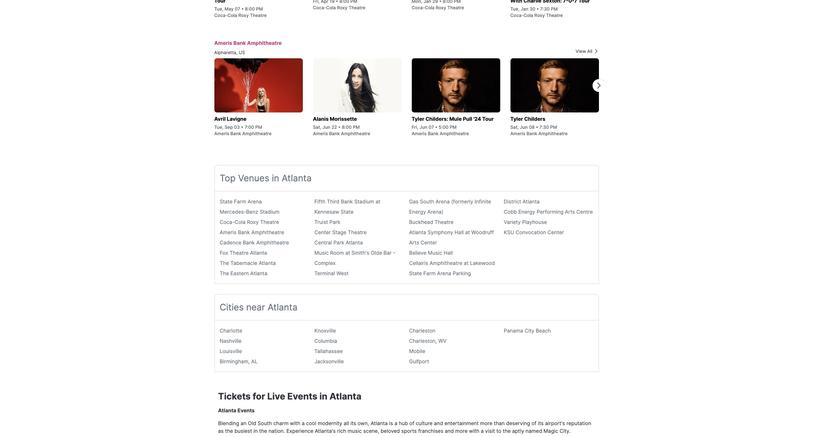 Task type: locate. For each thing, give the bounding box(es) containing it.
music right believe
[[428, 250, 442, 256]]

childers
[[524, 116, 545, 122]]

of up sports
[[410, 420, 414, 427]]

tyler inside tyler childers: mule pull '24 tour fri, jun 07 • 5:00 pm ameris bank amphitheatre
[[412, 116, 424, 122]]

music inside music room at smith's olde bar - complex
[[314, 250, 329, 256]]

its right all
[[351, 420, 356, 427]]

sat,
[[313, 124, 321, 130], [510, 124, 519, 130]]

state up 'mercedes-'
[[220, 198, 233, 205]]

0 horizontal spatial 07
[[235, 6, 240, 12]]

center down the performing
[[548, 229, 564, 236]]

events
[[287, 391, 317, 402], [238, 407, 255, 414]]

3 the from the left
[[503, 428, 511, 434]]

jun inside tyler childers sat, jun 08 • 7:30 pm ameris bank amphitheatre
[[520, 124, 528, 130]]

ameris down alanis
[[313, 131, 328, 136]]

believe music hall link
[[409, 250, 453, 256]]

at inside atlanta  symphony hall at woodruff arts center
[[465, 229, 470, 236]]

2 the from the left
[[259, 428, 267, 434]]

0 horizontal spatial hall
[[444, 250, 453, 256]]

1 horizontal spatial 8:00
[[342, 124, 352, 130]]

fox theatre atlanta link
[[220, 250, 267, 256]]

sat, inside tyler childers sat, jun 08 • 7:30 pm ameris bank amphitheatre
[[510, 124, 519, 130]]

1 vertical spatial 07
[[429, 124, 434, 130]]

0 horizontal spatial south
[[258, 420, 272, 427]]

the tabernacle atlanta link
[[220, 260, 276, 266]]

pm right '30'
[[551, 6, 558, 12]]

ameris down childers
[[510, 131, 525, 136]]

2 horizontal spatial jun
[[520, 124, 528, 130]]

in down old
[[254, 428, 258, 434]]

0 horizontal spatial with
[[290, 420, 300, 427]]

bank inside tyler childers: mule pull '24 tour fri, jun 07 • 5:00 pm ameris bank amphitheatre
[[428, 131, 439, 136]]

1 horizontal spatial 07
[[429, 124, 434, 130]]

ameris inside tyler childers: mule pull '24 tour fri, jun 07 • 5:00 pm ameris bank amphitheatre
[[412, 131, 427, 136]]

tyler up fri,
[[412, 116, 424, 122]]

with up the experience in the bottom of the page
[[290, 420, 300, 427]]

fox theatre atlanta
[[220, 250, 267, 256]]

• right may
[[241, 6, 244, 12]]

state farm arena link
[[220, 198, 262, 205]]

1 vertical spatial the
[[220, 270, 229, 277]]

sat, left 08
[[510, 124, 519, 130]]

sat, down alanis
[[313, 124, 321, 130]]

tyler left childers
[[510, 116, 523, 122]]

and up franchises
[[434, 420, 443, 427]]

a left cool
[[302, 420, 305, 427]]

• right '30'
[[537, 6, 539, 12]]

1 horizontal spatial events
[[287, 391, 317, 402]]

2 horizontal spatial the
[[503, 428, 511, 434]]

playhouse
[[522, 219, 547, 225]]

2 sat, from the left
[[510, 124, 519, 130]]

0 horizontal spatial farm
[[234, 198, 246, 205]]

eastern
[[230, 270, 249, 277]]

jun for alanis
[[323, 124, 330, 130]]

1 horizontal spatial sat,
[[510, 124, 519, 130]]

park down stage
[[333, 239, 344, 246]]

amphitheatre inside tyler childers sat, jun 08 • 7:30 pm ameris bank amphitheatre
[[539, 131, 568, 136]]

03
[[234, 124, 240, 130]]

7:30 right '30'
[[540, 6, 550, 12]]

1 jun from the left
[[323, 124, 330, 130]]

scene,
[[363, 428, 379, 434]]

louisville
[[220, 348, 242, 355]]

0 vertical spatial south
[[420, 198, 434, 205]]

beach
[[536, 328, 551, 334]]

culture
[[416, 420, 433, 427]]

bank down '03'
[[230, 131, 241, 136]]

amphitheatre
[[247, 40, 282, 46], [242, 131, 272, 136], [341, 131, 370, 136], [440, 131, 469, 136], [539, 131, 568, 136], [251, 229, 284, 236], [256, 239, 289, 246], [430, 260, 462, 266]]

0 horizontal spatial sat,
[[313, 124, 321, 130]]

central park atlanta
[[314, 239, 363, 246]]

7:30 right 08
[[540, 124, 549, 130]]

bank down the childers:
[[428, 131, 439, 136]]

hall
[[455, 229, 464, 236], [444, 250, 453, 256]]

• inside avril lavigne tue, sep 03 • 7:00 pm ameris bank amphitheatre
[[241, 124, 243, 130]]

0 vertical spatial in
[[272, 173, 279, 184]]

state farm arena
[[220, 198, 262, 205]]

stadium inside fifth third bank stadium at kennesaw state
[[354, 198, 374, 205]]

charm
[[273, 420, 289, 427]]

2 horizontal spatial state
[[409, 270, 422, 277]]

cadence bank amphitheatre link
[[220, 239, 289, 246]]

jun inside alanis morissette sat, jun 22 • 8:00 pm ameris bank amphitheatre
[[323, 124, 330, 130]]

at inside fifth third bank stadium at kennesaw state
[[376, 198, 380, 205]]

1 vertical spatial hall
[[444, 250, 453, 256]]

08
[[529, 124, 535, 130]]

tallahassee
[[314, 348, 343, 355]]

hall right symphony
[[455, 229, 464, 236]]

1 vertical spatial stadium
[[260, 209, 280, 215]]

pm right may
[[256, 6, 263, 12]]

farm up 'mercedes-'
[[234, 198, 246, 205]]

0 vertical spatial state
[[220, 198, 233, 205]]

8:00 down the morissette
[[342, 124, 352, 130]]

tue, left "jan"
[[510, 6, 520, 12]]

the left eastern
[[220, 270, 229, 277]]

0 vertical spatial 07
[[235, 6, 240, 12]]

mobile link
[[409, 348, 425, 355]]

the right to
[[503, 428, 511, 434]]

1 vertical spatial farm
[[423, 270, 436, 277]]

the down 'blending'
[[225, 428, 233, 434]]

arena up arena)
[[436, 198, 450, 205]]

jun left 08
[[520, 124, 528, 130]]

events up an
[[238, 407, 255, 414]]

0 horizontal spatial and
[[434, 420, 443, 427]]

1 horizontal spatial arts
[[565, 209, 575, 215]]

music down the central
[[314, 250, 329, 256]]

view
[[576, 48, 586, 54]]

tue, down avril
[[214, 124, 223, 130]]

truist park
[[314, 219, 340, 225]]

alpharetta,
[[214, 50, 238, 55]]

8:00 right may
[[245, 6, 255, 12]]

convocation
[[516, 229, 546, 236]]

arena
[[248, 198, 262, 205], [436, 198, 450, 205], [437, 270, 451, 277]]

energy up variety playhouse link
[[518, 209, 535, 215]]

blending an old south charm with a cool modernity all its own, atlanta is a hub of culture and entertainment more than deserving of its airport's reputation as the busiest in the nation. experience atlanta's rich music scene, beloved sports franchises and more with a visit to the aptly named magic city.
[[218, 420, 591, 434]]

1 vertical spatial south
[[258, 420, 272, 427]]

0 vertical spatial with
[[290, 420, 300, 427]]

07 down the childers:
[[429, 124, 434, 130]]

2 its from the left
[[538, 420, 544, 427]]

music
[[348, 428, 362, 434]]

arena inside 'gas south arena (formerly infinite energy arena)'
[[436, 198, 450, 205]]

0 horizontal spatial in
[[254, 428, 258, 434]]

ameris down sep
[[214, 131, 229, 136]]

center stage theatre link
[[314, 229, 367, 236]]

1 sat, from the left
[[313, 124, 321, 130]]

2 energy from the left
[[518, 209, 535, 215]]

the for the eastern atlanta
[[220, 270, 229, 277]]

0 vertical spatial 8:00
[[245, 6, 255, 12]]

coca- inside 'tue, jan 30 • 7:30 pm coca-cola roxy theatre'
[[510, 13, 524, 18]]

arena for state farm arena
[[248, 198, 262, 205]]

events right the "live"
[[287, 391, 317, 402]]

0 horizontal spatial jun
[[323, 124, 330, 130]]

0 horizontal spatial more
[[455, 428, 468, 434]]

1 horizontal spatial state
[[341, 209, 354, 215]]

1 vertical spatial state
[[341, 209, 354, 215]]

an
[[241, 420, 247, 427]]

tue, left may
[[214, 6, 223, 12]]

0 horizontal spatial music
[[314, 250, 329, 256]]

2 vertical spatial state
[[409, 270, 422, 277]]

0 horizontal spatial tyler
[[412, 116, 424, 122]]

ameris down fri,
[[412, 131, 427, 136]]

0 horizontal spatial 8:00
[[245, 6, 255, 12]]

0 vertical spatial and
[[434, 420, 443, 427]]

district atlanta
[[504, 198, 540, 205]]

ameris inside alanis morissette sat, jun 22 • 8:00 pm ameris bank amphitheatre
[[313, 131, 328, 136]]

coca-
[[313, 5, 326, 10], [412, 5, 425, 10], [214, 13, 227, 18], [510, 13, 524, 18], [220, 219, 235, 225]]

the left nation.
[[259, 428, 267, 434]]

1 horizontal spatial the
[[259, 428, 267, 434]]

sat, inside alanis morissette sat, jun 22 • 8:00 pm ameris bank amphitheatre
[[313, 124, 321, 130]]

1 tyler from the left
[[412, 116, 424, 122]]

in up modernity
[[319, 391, 327, 402]]

1 energy from the left
[[409, 209, 426, 215]]

1 vertical spatial and
[[445, 428, 454, 434]]

franchises
[[418, 428, 443, 434]]

2 vertical spatial in
[[254, 428, 258, 434]]

0 horizontal spatial its
[[351, 420, 356, 427]]

fifth
[[314, 198, 325, 205]]

1 horizontal spatial tyler
[[510, 116, 523, 122]]

and down entertainment
[[445, 428, 454, 434]]

1 vertical spatial ameris bank amphitheatre
[[220, 229, 284, 236]]

8:00
[[245, 6, 255, 12], [342, 124, 352, 130]]

2 music from the left
[[428, 250, 442, 256]]

atlanta inside atlanta  symphony hall at woodruff arts center
[[409, 229, 426, 236]]

1 horizontal spatial more
[[480, 420, 493, 427]]

a right is
[[395, 420, 397, 427]]

ameris up alpharetta,
[[214, 40, 232, 46]]

experience
[[286, 428, 313, 434]]

pm right 08
[[550, 124, 557, 130]]

farm for state farm arena parking
[[423, 270, 436, 277]]

1 horizontal spatial stadium
[[354, 198, 374, 205]]

south up arena)
[[420, 198, 434, 205]]

hall up cellairis amphitheatre at lakewood link
[[444, 250, 453, 256]]

mobile
[[409, 348, 425, 355]]

0 vertical spatial ameris bank amphitheatre
[[214, 40, 282, 46]]

3 jun from the left
[[520, 124, 528, 130]]

all
[[344, 420, 349, 427]]

0 vertical spatial arts
[[565, 209, 575, 215]]

atlanta  symphony hall at woodruff arts center
[[409, 229, 494, 246]]

pm down mule
[[450, 124, 457, 130]]

• inside "tue, may 07 • 8:00 pm coca-cola roxy theatre"
[[241, 6, 244, 12]]

0 vertical spatial the
[[220, 260, 229, 266]]

1 vertical spatial park
[[333, 239, 344, 246]]

1 the from the top
[[220, 260, 229, 266]]

hall inside atlanta  symphony hall at woodruff arts center
[[455, 229, 464, 236]]

1 horizontal spatial south
[[420, 198, 434, 205]]

center
[[314, 229, 331, 236], [548, 229, 564, 236], [421, 239, 437, 246]]

bank down 22
[[329, 131, 340, 136]]

arena up benz
[[248, 198, 262, 205]]

amphitheatre inside tyler childers: mule pull '24 tour fri, jun 07 • 5:00 pm ameris bank amphitheatre
[[440, 131, 469, 136]]

farm down cellairis
[[423, 270, 436, 277]]

0 vertical spatial park
[[330, 219, 340, 225]]

energy up buckhead
[[409, 209, 426, 215]]

1 horizontal spatial jun
[[420, 124, 427, 130]]

0 horizontal spatial of
[[410, 420, 414, 427]]

bank down 08
[[527, 131, 537, 136]]

busiest
[[235, 428, 252, 434]]

1 music from the left
[[314, 250, 329, 256]]

arts left centre
[[565, 209, 575, 215]]

in right venues
[[272, 173, 279, 184]]

2 horizontal spatial coca-cola roxy theatre link
[[412, 0, 500, 11]]

district
[[504, 198, 521, 205]]

1 horizontal spatial energy
[[518, 209, 535, 215]]

0 vertical spatial stadium
[[354, 198, 374, 205]]

arena down cellairis amphitheatre at lakewood link
[[437, 270, 451, 277]]

music room at smith's olde bar - complex link
[[314, 250, 396, 266]]

smith's
[[352, 250, 369, 256]]

pm right 7:00
[[255, 124, 262, 130]]

2 horizontal spatial center
[[548, 229, 564, 236]]

07 right may
[[235, 6, 240, 12]]

1 vertical spatial arts
[[409, 239, 419, 246]]

jun inside tyler childers: mule pull '24 tour fri, jun 07 • 5:00 pm ameris bank amphitheatre
[[420, 124, 427, 130]]

1 horizontal spatial its
[[538, 420, 544, 427]]

the down fox
[[220, 260, 229, 266]]

its
[[351, 420, 356, 427], [538, 420, 544, 427]]

pm down the morissette
[[353, 124, 360, 130]]

charleston, wv link
[[409, 338, 447, 344]]

performing
[[537, 209, 564, 215]]

park up stage
[[330, 219, 340, 225]]

coca-cola roxy theatre
[[313, 5, 365, 10], [412, 5, 464, 10], [220, 219, 279, 225]]

1 vertical spatial events
[[238, 407, 255, 414]]

1 vertical spatial 7:30
[[540, 124, 549, 130]]

believe
[[409, 250, 427, 256]]

district atlanta link
[[504, 198, 540, 205]]

0 vertical spatial 7:30
[[540, 6, 550, 12]]

charleston, wv
[[409, 338, 447, 344]]

1 vertical spatial with
[[469, 428, 479, 434]]

• right 22
[[338, 124, 341, 130]]

tue, for tue, may 07 • 8:00 pm coca-cola roxy theatre
[[214, 6, 223, 12]]

state down cellairis
[[409, 270, 422, 277]]

park for central
[[333, 239, 344, 246]]

named
[[526, 428, 542, 434]]

pm inside tyler childers: mule pull '24 tour fri, jun 07 • 5:00 pm ameris bank amphitheatre
[[450, 124, 457, 130]]

stadium right benz
[[260, 209, 280, 215]]

south inside 'gas south arena (formerly infinite energy arena)'
[[420, 198, 434, 205]]

• right 08
[[536, 124, 538, 130]]

tue, inside "tue, may 07 • 8:00 pm coca-cola roxy theatre"
[[214, 6, 223, 12]]

8:00 inside alanis morissette sat, jun 22 • 8:00 pm ameris bank amphitheatre
[[342, 124, 352, 130]]

state for state farm arena
[[220, 198, 233, 205]]

fifth third bank stadium at kennesaw state link
[[314, 198, 380, 215]]

ameris bank amphitheatre up cadence bank amphitheatre
[[220, 229, 284, 236]]

park for truist
[[330, 219, 340, 225]]

more up visit
[[480, 420, 493, 427]]

0 horizontal spatial stadium
[[260, 209, 280, 215]]

buckhead theatre link
[[409, 219, 454, 225]]

2 the from the top
[[220, 270, 229, 277]]

0 horizontal spatial energy
[[409, 209, 426, 215]]

7:00
[[245, 124, 254, 130]]

tyler inside tyler childers sat, jun 08 • 7:30 pm ameris bank amphitheatre
[[510, 116, 523, 122]]

state
[[220, 198, 233, 205], [341, 209, 354, 215], [409, 270, 422, 277]]

ameris inside tyler childers sat, jun 08 • 7:30 pm ameris bank amphitheatre
[[510, 131, 525, 136]]

2 tyler from the left
[[510, 116, 523, 122]]

us
[[239, 50, 245, 55]]

0 horizontal spatial state
[[220, 198, 233, 205]]

modernity
[[318, 420, 342, 427]]

woodruff
[[471, 229, 494, 236]]

the
[[225, 428, 233, 434], [259, 428, 267, 434], [503, 428, 511, 434]]

a left visit
[[481, 428, 484, 434]]

1 the from the left
[[225, 428, 233, 434]]

2 horizontal spatial in
[[319, 391, 327, 402]]

tue, inside 'tue, jan 30 • 7:30 pm coca-cola roxy theatre'
[[510, 6, 520, 12]]

atlanta inside blending an old south charm with a cool modernity all its own, atlanta is a hub of culture and entertainment more than deserving of its airport's reputation as the busiest in the nation. experience atlanta's rich music scene, beloved sports franchises and more with a visit to the aptly named magic city.
[[371, 420, 388, 427]]

terminal west
[[314, 270, 349, 277]]

1 horizontal spatial of
[[532, 420, 537, 427]]

tyler for tyler childers: mule pull '24 tour
[[412, 116, 424, 122]]

with down entertainment
[[469, 428, 479, 434]]

center up the central
[[314, 229, 331, 236]]

panama
[[504, 328, 523, 334]]

jun right fri,
[[420, 124, 427, 130]]

state right kennesaw
[[341, 209, 354, 215]]

south right old
[[258, 420, 272, 427]]

jun for tyler
[[520, 124, 528, 130]]

1 horizontal spatial hall
[[455, 229, 464, 236]]

jun left 22
[[323, 124, 330, 130]]

0 horizontal spatial arts
[[409, 239, 419, 246]]

2 jun from the left
[[420, 124, 427, 130]]

ksu convocation center link
[[504, 229, 564, 236]]

1 horizontal spatial in
[[272, 173, 279, 184]]

0 vertical spatial hall
[[455, 229, 464, 236]]

ameris bank amphitheatre up us
[[214, 40, 282, 46]]

theatre
[[349, 5, 365, 10], [447, 5, 464, 10], [250, 13, 267, 18], [546, 13, 563, 18], [260, 219, 279, 225], [435, 219, 454, 225], [348, 229, 367, 236], [230, 250, 249, 256]]

1 vertical spatial 8:00
[[342, 124, 352, 130]]

1 horizontal spatial music
[[428, 250, 442, 256]]

cellairis
[[409, 260, 428, 266]]

stadium right third
[[354, 198, 374, 205]]

nashville
[[220, 338, 242, 344]]

• right '03'
[[241, 124, 243, 130]]

• left 5:00
[[435, 124, 438, 130]]

bank right third
[[341, 198, 353, 205]]

center up believe music hall
[[421, 239, 437, 246]]

0 horizontal spatial coca-cola roxy theatre link
[[220, 219, 279, 225]]

reputation
[[567, 420, 591, 427]]

•
[[241, 6, 244, 12], [537, 6, 539, 12], [241, 124, 243, 130], [338, 124, 341, 130], [435, 124, 438, 130], [536, 124, 538, 130]]

park
[[330, 219, 340, 225], [333, 239, 344, 246]]

gas south arena (formerly infinite energy arena)
[[409, 198, 491, 215]]

0 vertical spatial farm
[[234, 198, 246, 205]]

0 vertical spatial events
[[287, 391, 317, 402]]

1 horizontal spatial center
[[421, 239, 437, 246]]

its up named at the bottom right of the page
[[538, 420, 544, 427]]

1 vertical spatial more
[[455, 428, 468, 434]]

more down entertainment
[[455, 428, 468, 434]]

of up named at the bottom right of the page
[[532, 420, 537, 427]]

arts up believe
[[409, 239, 419, 246]]

pm inside tyler childers sat, jun 08 • 7:30 pm ameris bank amphitheatre
[[550, 124, 557, 130]]

'24
[[473, 116, 481, 122]]

olde
[[371, 250, 382, 256]]

tue, for tue, jan 30 • 7:30 pm coca-cola roxy theatre
[[510, 6, 520, 12]]

gulfport link
[[409, 358, 429, 365]]

variety
[[504, 219, 521, 225]]

truist park link
[[314, 219, 340, 225]]

0 horizontal spatial coca-cola roxy theatre
[[220, 219, 279, 225]]

farm for state farm arena
[[234, 198, 246, 205]]

0 horizontal spatial the
[[225, 428, 233, 434]]

1 horizontal spatial farm
[[423, 270, 436, 277]]

room
[[330, 250, 344, 256]]

in
[[272, 173, 279, 184], [319, 391, 327, 402], [254, 428, 258, 434]]



Task type: vqa. For each thing, say whether or not it's contained in the screenshot.
The Across
no



Task type: describe. For each thing, give the bounding box(es) containing it.
pm inside alanis morissette sat, jun 22 • 8:00 pm ameris bank amphitheatre
[[353, 124, 360, 130]]

cola inside 'tue, jan 30 • 7:30 pm coca-cola roxy theatre'
[[524, 13, 533, 18]]

2 of from the left
[[532, 420, 537, 427]]

state for state farm arena parking
[[409, 270, 422, 277]]

airport's
[[545, 420, 565, 427]]

• inside tyler childers sat, jun 08 • 7:30 pm ameris bank amphitheatre
[[536, 124, 538, 130]]

panama city beach link
[[504, 328, 551, 334]]

roxy inside "tue, may 07 • 8:00 pm coca-cola roxy theatre"
[[238, 13, 249, 18]]

knoxville link
[[314, 328, 336, 334]]

avril lavigne tue, sep 03 • 7:00 pm ameris bank amphitheatre
[[214, 116, 272, 136]]

0 horizontal spatial events
[[238, 407, 255, 414]]

ameris up the cadence on the left bottom
[[220, 229, 236, 236]]

the tabernacle atlanta
[[220, 260, 276, 266]]

7:30 inside tyler childers sat, jun 08 • 7:30 pm ameris bank amphitheatre
[[540, 124, 549, 130]]

truist
[[314, 219, 328, 225]]

fifth third bank stadium at kennesaw state
[[314, 198, 380, 215]]

centre
[[577, 209, 593, 215]]

nashville link
[[220, 338, 242, 344]]

1 horizontal spatial coca-cola roxy theatre
[[313, 5, 365, 10]]

gas
[[409, 198, 419, 205]]

hub
[[399, 420, 408, 427]]

tallahassee link
[[314, 348, 343, 355]]

tickets for live events in atlanta
[[218, 391, 361, 402]]

pm inside avril lavigne tue, sep 03 • 7:00 pm ameris bank amphitheatre
[[255, 124, 262, 130]]

cellairis amphitheatre at lakewood link
[[409, 260, 495, 266]]

coca- inside "tue, may 07 • 8:00 pm coca-cola roxy theatre"
[[214, 13, 227, 18]]

terminal west link
[[314, 270, 349, 277]]

the eastern atlanta
[[220, 270, 267, 277]]

entertainment
[[445, 420, 479, 427]]

city
[[525, 328, 534, 334]]

at inside music room at smith's olde bar - complex
[[345, 250, 350, 256]]

fri,
[[412, 124, 418, 130]]

0 horizontal spatial center
[[314, 229, 331, 236]]

birmingham,
[[220, 358, 250, 365]]

jacksonville link
[[314, 358, 344, 365]]

0 horizontal spatial a
[[302, 420, 305, 427]]

music room at smith's olde bar - complex
[[314, 250, 396, 266]]

the for the tabernacle atlanta
[[220, 260, 229, 266]]

top
[[220, 173, 236, 184]]

1 horizontal spatial with
[[469, 428, 479, 434]]

state farm arena parking link
[[409, 270, 471, 277]]

cadence bank amphitheatre
[[220, 239, 289, 246]]

1 horizontal spatial coca-cola roxy theatre link
[[313, 0, 401, 11]]

symphony
[[428, 229, 453, 236]]

hall for symphony
[[455, 229, 464, 236]]

hall for music
[[444, 250, 453, 256]]

fox
[[220, 250, 228, 256]]

energy inside 'gas south arena (formerly infinite energy arena)'
[[409, 209, 426, 215]]

terminal
[[314, 270, 335, 277]]

theatre inside 'tue, jan 30 • 7:30 pm coca-cola roxy theatre'
[[546, 13, 563, 18]]

2 horizontal spatial coca-cola roxy theatre
[[412, 5, 464, 10]]

22
[[332, 124, 337, 130]]

pm inside 'tue, jan 30 • 7:30 pm coca-cola roxy theatre'
[[551, 6, 558, 12]]

tyler for tyler childers
[[510, 116, 523, 122]]

charlotte
[[220, 328, 242, 334]]

stage
[[332, 229, 346, 236]]

• inside alanis morissette sat, jun 22 • 8:00 pm ameris bank amphitheatre
[[338, 124, 341, 130]]

5:00
[[439, 124, 449, 130]]

third
[[327, 198, 339, 205]]

• inside 'tue, jan 30 • 7:30 pm coca-cola roxy theatre'
[[537, 6, 539, 12]]

cola inside "tue, may 07 • 8:00 pm coca-cola roxy theatre"
[[227, 13, 237, 18]]

8:00 inside "tue, may 07 • 8:00 pm coca-cola roxy theatre"
[[245, 6, 255, 12]]

cellairis amphitheatre at lakewood
[[409, 260, 495, 266]]

west
[[336, 270, 349, 277]]

center inside atlanta  symphony hall at woodruff arts center
[[421, 239, 437, 246]]

1 of from the left
[[410, 420, 414, 427]]

complex
[[314, 260, 336, 266]]

visit
[[485, 428, 495, 434]]

louisville link
[[220, 348, 242, 355]]

pm inside "tue, may 07 • 8:00 pm coca-cola roxy theatre"
[[256, 6, 263, 12]]

top venues in atlanta
[[220, 173, 312, 184]]

07 inside tyler childers: mule pull '24 tour fri, jun 07 • 5:00 pm ameris bank amphitheatre
[[429, 124, 434, 130]]

mercedes-benz stadium
[[220, 209, 280, 215]]

bar
[[384, 250, 392, 256]]

ksu
[[504, 229, 514, 236]]

variety playhouse link
[[504, 219, 547, 225]]

bank down ameris bank amphitheatre link
[[243, 239, 255, 246]]

arena for state farm arena parking
[[437, 270, 451, 277]]

alanis
[[313, 116, 329, 122]]

tue, jan 30 • 7:30 pm coca-cola roxy theatre
[[510, 6, 563, 18]]

in inside blending an old south charm with a cool modernity all its own, atlanta is a hub of culture and entertainment more than deserving of its airport's reputation as the busiest in the nation. experience atlanta's rich music scene, beloved sports franchises and more with a visit to the aptly named magic city.
[[254, 428, 258, 434]]

parking
[[453, 270, 471, 277]]

birmingham, al link
[[220, 358, 258, 365]]

• inside tyler childers: mule pull '24 tour fri, jun 07 • 5:00 pm ameris bank amphitheatre
[[435, 124, 438, 130]]

panama city beach
[[504, 328, 551, 334]]

south inside blending an old south charm with a cool modernity all its own, atlanta is a hub of culture and entertainment more than deserving of its airport's reputation as the busiest in the nation. experience atlanta's rich music scene, beloved sports franchises and more with a visit to the aptly named magic city.
[[258, 420, 272, 427]]

arts inside atlanta  symphony hall at woodruff arts center
[[409, 239, 419, 246]]

ameris bank amphitheatre link
[[220, 229, 284, 236]]

amphitheatre inside avril lavigne tue, sep 03 • 7:00 pm ameris bank amphitheatre
[[242, 131, 272, 136]]

theatre inside "tue, may 07 • 8:00 pm coca-cola roxy theatre"
[[250, 13, 267, 18]]

infinite
[[475, 198, 491, 205]]

central park atlanta link
[[314, 239, 363, 246]]

arena)
[[427, 209, 444, 215]]

buckhead theatre
[[409, 219, 454, 225]]

1 vertical spatial in
[[319, 391, 327, 402]]

al
[[251, 358, 258, 365]]

to
[[497, 428, 501, 434]]

tyler childers: mule pull '24 tour fri, jun 07 • 5:00 pm ameris bank amphitheatre
[[412, 116, 494, 136]]

cobb
[[504, 209, 517, 215]]

07 inside "tue, may 07 • 8:00 pm coca-cola roxy theatre"
[[235, 6, 240, 12]]

morissette
[[330, 116, 357, 122]]

jan
[[521, 6, 529, 12]]

1 horizontal spatial and
[[445, 428, 454, 434]]

own,
[[358, 420, 369, 427]]

state farm arena parking
[[409, 270, 471, 277]]

cities near atlanta
[[220, 302, 298, 313]]

tue, may 07 • 8:00 pm coca-cola roxy theatre
[[214, 6, 267, 18]]

-
[[393, 250, 396, 256]]

1 its from the left
[[351, 420, 356, 427]]

2 horizontal spatial a
[[481, 428, 484, 434]]

0 vertical spatial more
[[480, 420, 493, 427]]

state inside fifth third bank stadium at kennesaw state
[[341, 209, 354, 215]]

than
[[494, 420, 505, 427]]

tue, inside avril lavigne tue, sep 03 • 7:00 pm ameris bank amphitheatre
[[214, 124, 223, 130]]

bank inside alanis morissette sat, jun 22 • 8:00 pm ameris bank amphitheatre
[[329, 131, 340, 136]]

bank up us
[[233, 40, 246, 46]]

may
[[225, 6, 234, 12]]

7:30 inside 'tue, jan 30 • 7:30 pm coca-cola roxy theatre'
[[540, 6, 550, 12]]

bank inside avril lavigne tue, sep 03 • 7:00 pm ameris bank amphitheatre
[[230, 131, 241, 136]]

arena for gas south arena (formerly infinite energy arena)
[[436, 198, 450, 205]]

bank up cadence bank amphitheatre
[[238, 229, 250, 236]]

amphitheatre inside alanis morissette sat, jun 22 • 8:00 pm ameris bank amphitheatre
[[341, 131, 370, 136]]

charlotte link
[[220, 328, 242, 334]]

rich
[[337, 428, 346, 434]]

cool
[[306, 420, 316, 427]]

1 horizontal spatial a
[[395, 420, 397, 427]]

sat, for alanis
[[313, 124, 321, 130]]

as
[[218, 428, 224, 434]]

bank inside tyler childers sat, jun 08 • 7:30 pm ameris bank amphitheatre
[[527, 131, 537, 136]]

ameris inside avril lavigne tue, sep 03 • 7:00 pm ameris bank amphitheatre
[[214, 131, 229, 136]]

cadence
[[220, 239, 241, 246]]

bank inside fifth third bank stadium at kennesaw state
[[341, 198, 353, 205]]

believe music hall
[[409, 250, 453, 256]]

roxy inside 'tue, jan 30 • 7:30 pm coca-cola roxy theatre'
[[535, 13, 545, 18]]

jacksonville
[[314, 358, 344, 365]]

kennesaw
[[314, 209, 339, 215]]

alpharetta, us
[[214, 50, 245, 55]]

sat, for tyler
[[510, 124, 519, 130]]



